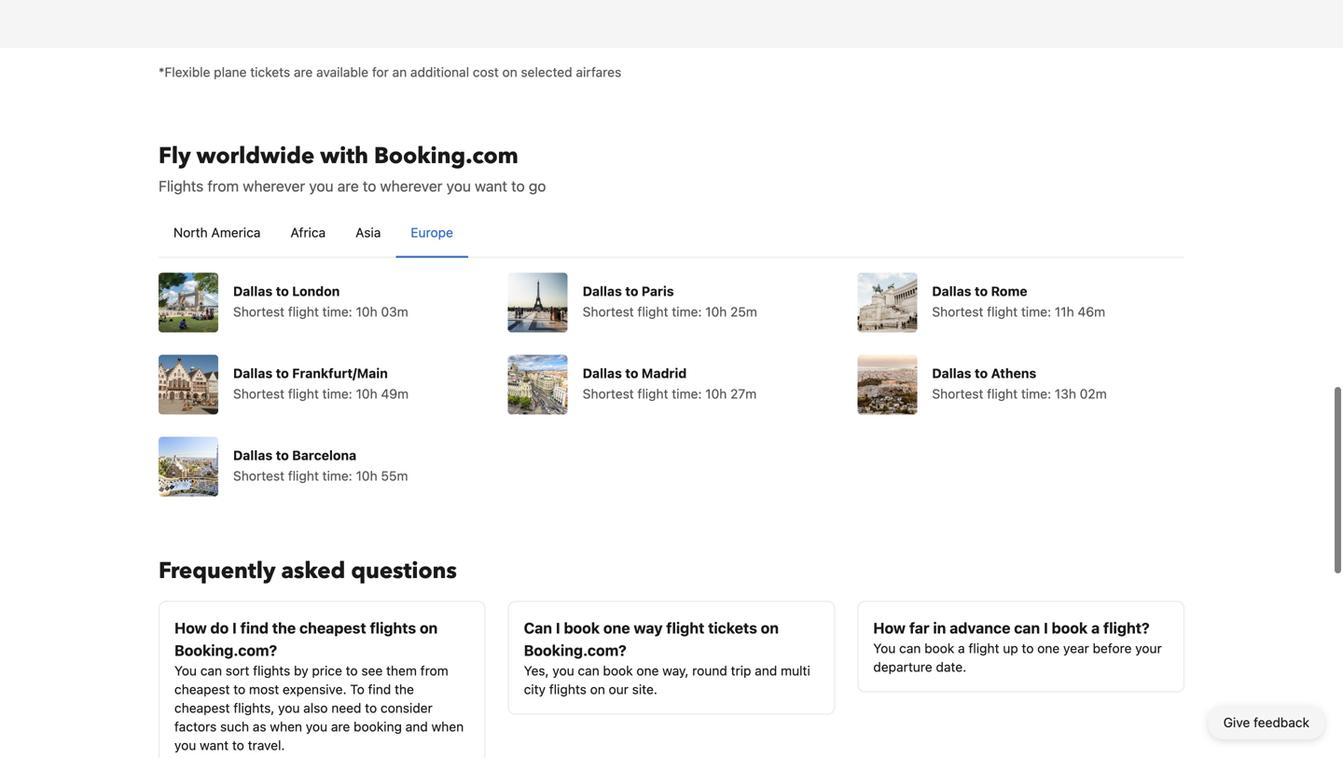 Task type: locate. For each thing, give the bounding box(es) containing it.
are
[[294, 64, 313, 80], [337, 177, 359, 195], [331, 719, 350, 735]]

0 horizontal spatial find
[[240, 619, 269, 637]]

how left "do" at the left of page
[[174, 619, 207, 637]]

10h left 49m
[[356, 386, 377, 402]]

dallas inside dallas to rome shortest flight time: 11h 46m
[[932, 284, 971, 299]]

1 vertical spatial a
[[958, 641, 965, 656]]

dallas to athens image
[[857, 355, 917, 415]]

dallas for dallas to barcelona shortest flight time: 10h 55m
[[233, 448, 273, 463]]

shortest for dallas to barcelona shortest flight time: 10h 55m
[[233, 468, 285, 484]]

flight down frankfurt/main
[[288, 386, 319, 402]]

rome
[[991, 284, 1027, 299]]

flight inside dallas to london shortest flight time: 10h 03m
[[288, 304, 319, 319]]

a up "before"
[[1091, 619, 1100, 637]]

the up consider at the bottom of the page
[[395, 682, 414, 697]]

2 when from the left
[[431, 719, 464, 735]]

shortest right dallas to frankfurt/main image
[[233, 386, 285, 402]]

1 horizontal spatial you
[[873, 641, 896, 656]]

0 horizontal spatial and
[[405, 719, 428, 735]]

i inside 'how do i find the cheapest flights on booking.com? you can sort flights by price to see them from cheapest to most expensive. to find the cheapest flights, you also need to consider factors such as when you are booking and when you want to travel.'
[[232, 619, 237, 637]]

49m
[[381, 386, 409, 402]]

feedback
[[1254, 715, 1310, 730]]

one left way
[[603, 619, 630, 637]]

0 horizontal spatial when
[[270, 719, 302, 735]]

time: for rome
[[1021, 304, 1051, 319]]

wherever down worldwide
[[243, 177, 305, 195]]

you inside 'how do i find the cheapest flights on booking.com? you can sort flights by price to see them from cheapest to most expensive. to find the cheapest flights, you also need to consider factors such as when you are booking and when you want to travel.'
[[174, 663, 197, 679]]

tickets right plane
[[250, 64, 290, 80]]

frequently asked questions
[[159, 556, 457, 587]]

shortest right dallas to barcelona image
[[233, 468, 285, 484]]

flight inside dallas to barcelona shortest flight time: 10h 55m
[[288, 468, 319, 484]]

0 horizontal spatial how
[[174, 619, 207, 637]]

flight down "paris"
[[637, 304, 668, 319]]

wherever
[[243, 177, 305, 195], [380, 177, 443, 195]]

dallas left madrid
[[583, 366, 622, 381]]

0 horizontal spatial a
[[958, 641, 965, 656]]

you down with
[[309, 177, 334, 195]]

frequently
[[159, 556, 276, 587]]

book down in
[[924, 641, 954, 656]]

i right can
[[556, 619, 560, 637]]

dallas inside dallas to paris shortest flight time: 10h 25m
[[583, 284, 622, 299]]

tab list containing north america
[[159, 208, 1185, 259]]

can up up
[[1014, 619, 1040, 637]]

dallas for dallas to frankfurt/main shortest flight time: 10h 49m
[[233, 366, 273, 381]]

flight for london
[[288, 304, 319, 319]]

want
[[475, 177, 507, 195], [200, 738, 229, 753]]

from
[[207, 177, 239, 195], [420, 663, 448, 679]]

2 horizontal spatial flights
[[549, 682, 587, 697]]

paris
[[642, 284, 674, 299]]

i inside can i book one way flight tickets on booking.com? yes, you can book one way, round trip and multi city flights on our site.
[[556, 619, 560, 637]]

book up the year
[[1052, 619, 1088, 637]]

1 vertical spatial one
[[1037, 641, 1060, 656]]

and inside 'how do i find the cheapest flights on booking.com? you can sort flights by price to see them from cheapest to most expensive. to find the cheapest flights, you also need to consider factors such as when you are booking and when you want to travel.'
[[405, 719, 428, 735]]

yes,
[[524, 663, 549, 679]]

i right "advance"
[[1044, 619, 1048, 637]]

dallas
[[233, 284, 273, 299], [583, 284, 622, 299], [932, 284, 971, 299], [233, 366, 273, 381], [583, 366, 622, 381], [932, 366, 971, 381], [233, 448, 273, 463]]

shortest for dallas to madrid shortest flight time: 10h 27m
[[583, 386, 634, 402]]

i
[[232, 619, 237, 637], [556, 619, 560, 637], [1044, 619, 1048, 637]]

2 booking.com? from the left
[[524, 642, 627, 659]]

1 horizontal spatial booking.com?
[[524, 642, 627, 659]]

1 vertical spatial find
[[368, 682, 391, 697]]

dallas left athens
[[932, 366, 971, 381]]

flights inside can i book one way flight tickets on booking.com? yes, you can book one way, round trip and multi city flights on our site.
[[549, 682, 587, 697]]

to left the barcelona
[[276, 448, 289, 463]]

time: left 11h
[[1021, 304, 1051, 319]]

flight inside can i book one way flight tickets on booking.com? yes, you can book one way, round trip and multi city flights on our site.
[[666, 619, 705, 637]]

0 vertical spatial are
[[294, 64, 313, 80]]

flight for paris
[[637, 304, 668, 319]]

how left far
[[873, 619, 906, 637]]

shortest right dallas to madrid image
[[583, 386, 634, 402]]

can left sort on the left
[[200, 663, 222, 679]]

to left rome
[[975, 284, 988, 299]]

flight down athens
[[987, 386, 1018, 402]]

time: inside dallas to madrid shortest flight time: 10h 27m
[[672, 386, 702, 402]]

shortest inside dallas to athens shortest flight time: 13h 02m
[[932, 386, 983, 402]]

tickets
[[250, 64, 290, 80], [708, 619, 757, 637]]

madrid
[[642, 366, 687, 381]]

to left london
[[276, 284, 289, 299]]

dallas for dallas to athens shortest flight time: 13h 02m
[[932, 366, 971, 381]]

london
[[292, 284, 340, 299]]

flights up them
[[370, 619, 416, 637]]

time: inside dallas to paris shortest flight time: 10h 25m
[[672, 304, 702, 319]]

time: down "paris"
[[672, 304, 702, 319]]

flight right way
[[666, 619, 705, 637]]

2 vertical spatial one
[[637, 663, 659, 679]]

1 horizontal spatial how
[[873, 619, 906, 637]]

additional
[[410, 64, 469, 80]]

dallas to athens shortest flight time: 13h 02m
[[932, 366, 1107, 402]]

10h inside dallas to frankfurt/main shortest flight time: 10h 49m
[[356, 386, 377, 402]]

0 horizontal spatial booking.com?
[[174, 642, 277, 659]]

shortest inside dallas to barcelona shortest flight time: 10h 55m
[[233, 468, 285, 484]]

55m
[[381, 468, 408, 484]]

give feedback
[[1223, 715, 1310, 730]]

1 vertical spatial and
[[405, 719, 428, 735]]

1 vertical spatial tickets
[[708, 619, 757, 637]]

0 horizontal spatial i
[[232, 619, 237, 637]]

are left the available
[[294, 64, 313, 80]]

booking.com? inside can i book one way flight tickets on booking.com? yes, you can book one way, round trip and multi city flights on our site.
[[524, 642, 627, 659]]

shortest inside dallas to paris shortest flight time: 10h 25m
[[583, 304, 634, 319]]

time: inside dallas to rome shortest flight time: 11h 46m
[[1021, 304, 1051, 319]]

flight inside dallas to athens shortest flight time: 13h 02m
[[987, 386, 1018, 402]]

multi
[[781, 663, 810, 679]]

find right "do" at the left of page
[[240, 619, 269, 637]]

0 horizontal spatial the
[[272, 619, 296, 637]]

1 horizontal spatial find
[[368, 682, 391, 697]]

flight down rome
[[987, 304, 1018, 319]]

10h left '27m'
[[705, 386, 727, 402]]

you for how do i find the cheapest flights on booking.com?
[[174, 663, 197, 679]]

1 horizontal spatial from
[[420, 663, 448, 679]]

shortest for dallas to athens shortest flight time: 13h 02m
[[932, 386, 983, 402]]

shortest inside dallas to madrid shortest flight time: 10h 27m
[[583, 386, 634, 402]]

flight inside dallas to rome shortest flight time: 11h 46m
[[987, 304, 1018, 319]]

0 horizontal spatial tickets
[[250, 64, 290, 80]]

one left the year
[[1037, 641, 1060, 656]]

2 vertical spatial flights
[[549, 682, 587, 697]]

to inside dallas to frankfurt/main shortest flight time: 10h 49m
[[276, 366, 289, 381]]

dallas to frankfurt/main image
[[159, 355, 218, 415]]

and right trip
[[755, 663, 777, 679]]

also
[[303, 700, 328, 716]]

booking.com? inside 'how do i find the cheapest flights on booking.com? you can sort flights by price to see them from cheapest to most expensive. to find the cheapest flights, you also need to consider factors such as when you are booking and when you want to travel.'
[[174, 642, 277, 659]]

you up departure
[[873, 641, 896, 656]]

0 horizontal spatial want
[[200, 738, 229, 753]]

go
[[529, 177, 546, 195]]

with
[[320, 141, 368, 172]]

dallas right dallas to barcelona image
[[233, 448, 273, 463]]

you
[[309, 177, 334, 195], [446, 177, 471, 195], [552, 663, 574, 679], [278, 700, 300, 716], [306, 719, 327, 735], [174, 738, 196, 753]]

and
[[755, 663, 777, 679], [405, 719, 428, 735]]

0 vertical spatial a
[[1091, 619, 1100, 637]]

europe button
[[396, 208, 468, 257]]

dallas inside dallas to london shortest flight time: 10h 03m
[[233, 284, 273, 299]]

10h left 03m
[[356, 304, 377, 319]]

time: left 13h
[[1021, 386, 1051, 402]]

flight for barcelona
[[288, 468, 319, 484]]

can
[[1014, 619, 1040, 637], [899, 641, 921, 656], [200, 663, 222, 679], [578, 663, 599, 679]]

booking
[[354, 719, 402, 735]]

tickets up trip
[[708, 619, 757, 637]]

when
[[270, 719, 302, 735], [431, 719, 464, 735]]

time: down frankfurt/main
[[322, 386, 352, 402]]

to inside dallas to barcelona shortest flight time: 10h 55m
[[276, 448, 289, 463]]

dallas inside dallas to barcelona shortest flight time: 10h 55m
[[233, 448, 273, 463]]

flights up most
[[253, 663, 290, 679]]

3 i from the left
[[1044, 619, 1048, 637]]

dallas inside dallas to madrid shortest flight time: 10h 27m
[[583, 366, 622, 381]]

dallas inside dallas to athens shortest flight time: 13h 02m
[[932, 366, 971, 381]]

1 how from the left
[[174, 619, 207, 637]]

booking.com?
[[174, 642, 277, 659], [524, 642, 627, 659]]

the up by
[[272, 619, 296, 637]]

want inside fly worldwide with booking.com flights from wherever you are to wherever you want to go
[[475, 177, 507, 195]]

10h for 25m
[[705, 304, 727, 319]]

dallas to rome image
[[857, 273, 917, 333]]

consider
[[381, 700, 433, 716]]

10h left 25m
[[705, 304, 727, 319]]

shortest right dallas to paris image
[[583, 304, 634, 319]]

i right "do" at the left of page
[[232, 619, 237, 637]]

dallas to paris image
[[508, 273, 568, 333]]

want left go
[[475, 177, 507, 195]]

want down factors
[[200, 738, 229, 753]]

athens
[[991, 366, 1036, 381]]

2 vertical spatial are
[[331, 719, 350, 735]]

north america
[[173, 225, 261, 240]]

when down consider at the bottom of the page
[[431, 719, 464, 735]]

trip
[[731, 663, 751, 679]]

1 horizontal spatial the
[[395, 682, 414, 697]]

shortest right dallas to athens image
[[932, 386, 983, 402]]

how inside "how far in advance can i book a flight? you can book a flight up to one year before your departure date."
[[873, 619, 906, 637]]

to left frankfurt/main
[[276, 366, 289, 381]]

how inside 'how do i find the cheapest flights on booking.com? you can sort flights by price to see them from cheapest to most expensive. to find the cheapest flights, you also need to consider factors such as when you are booking and when you want to travel.'
[[174, 619, 207, 637]]

way,
[[662, 663, 689, 679]]

by
[[294, 663, 308, 679]]

way
[[634, 619, 663, 637]]

dallas to barcelona image
[[159, 437, 218, 497]]

10h for 49m
[[356, 386, 377, 402]]

can right yes,
[[578, 663, 599, 679]]

from right them
[[420, 663, 448, 679]]

are down need
[[331, 719, 350, 735]]

dallas for dallas to rome shortest flight time: 11h 46m
[[932, 284, 971, 299]]

10h inside dallas to london shortest flight time: 10h 03m
[[356, 304, 377, 319]]

dallas to london image
[[159, 273, 218, 333]]

cost
[[473, 64, 499, 80]]

for
[[372, 64, 389, 80]]

1 vertical spatial are
[[337, 177, 359, 195]]

and inside can i book one way flight tickets on booking.com? yes, you can book one way, round trip and multi city flights on our site.
[[755, 663, 777, 679]]

dallas right dallas to frankfurt/main image
[[233, 366, 273, 381]]

time: down london
[[322, 304, 352, 319]]

flight inside dallas to madrid shortest flight time: 10h 27m
[[637, 386, 668, 402]]

travel.
[[248, 738, 285, 753]]

flight down "advance"
[[969, 641, 999, 656]]

0 vertical spatial cheapest
[[299, 619, 366, 637]]

tickets inside can i book one way flight tickets on booking.com? yes, you can book one way, round trip and multi city flights on our site.
[[708, 619, 757, 637]]

1 vertical spatial flights
[[253, 663, 290, 679]]

booking.com? down can
[[524, 642, 627, 659]]

one up site. on the left of page
[[637, 663, 659, 679]]

10h inside dallas to paris shortest flight time: 10h 25m
[[705, 304, 727, 319]]

shortest inside dallas to rome shortest flight time: 11h 46m
[[932, 304, 983, 319]]

flight down london
[[288, 304, 319, 319]]

*flexible
[[159, 64, 210, 80]]

dallas down america
[[233, 284, 273, 299]]

are inside fly worldwide with booking.com flights from wherever you are to wherever you want to go
[[337, 177, 359, 195]]

a up date.
[[958, 641, 965, 656]]

time: inside dallas to athens shortest flight time: 13h 02m
[[1021, 386, 1051, 402]]

available
[[316, 64, 369, 80]]

1 vertical spatial cheapest
[[174, 682, 230, 697]]

10h left 55m
[[356, 468, 377, 484]]

0 horizontal spatial wherever
[[243, 177, 305, 195]]

time: down madrid
[[672, 386, 702, 402]]

to inside dallas to madrid shortest flight time: 10h 27m
[[625, 366, 638, 381]]

book right can
[[564, 619, 600, 637]]

10h
[[356, 304, 377, 319], [705, 304, 727, 319], [356, 386, 377, 402], [705, 386, 727, 402], [356, 468, 377, 484]]

are down with
[[337, 177, 359, 195]]

2 horizontal spatial i
[[1044, 619, 1048, 637]]

0 horizontal spatial from
[[207, 177, 239, 195]]

0 horizontal spatial you
[[174, 663, 197, 679]]

on inside 'how do i find the cheapest flights on booking.com? you can sort flights by price to see them from cheapest to most expensive. to find the cheapest flights, you also need to consider factors such as when you are booking and when you want to travel.'
[[420, 619, 438, 637]]

to right up
[[1022, 641, 1034, 656]]

flight inside dallas to frankfurt/main shortest flight time: 10h 49m
[[288, 386, 319, 402]]

you down booking.com
[[446, 177, 471, 195]]

you for how far in advance can i book a flight?
[[873, 641, 896, 656]]

time: inside dallas to frankfurt/main shortest flight time: 10h 49m
[[322, 386, 352, 402]]

to left "paris"
[[625, 284, 638, 299]]

flight down the barcelona
[[288, 468, 319, 484]]

dallas left rome
[[932, 284, 971, 299]]

1 horizontal spatial i
[[556, 619, 560, 637]]

dallas left "paris"
[[583, 284, 622, 299]]

1 horizontal spatial wherever
[[380, 177, 443, 195]]

1 vertical spatial you
[[174, 663, 197, 679]]

0 vertical spatial you
[[873, 641, 896, 656]]

2 horizontal spatial one
[[1037, 641, 1060, 656]]

10h inside dallas to madrid shortest flight time: 10h 27m
[[705, 386, 727, 402]]

to up to
[[346, 663, 358, 679]]

02m
[[1080, 386, 1107, 402]]

can inside can i book one way flight tickets on booking.com? yes, you can book one way, round trip and multi city flights on our site.
[[578, 663, 599, 679]]

wherever down booking.com
[[380, 177, 443, 195]]

1 horizontal spatial want
[[475, 177, 507, 195]]

to inside dallas to paris shortest flight time: 10h 25m
[[625, 284, 638, 299]]

can inside 'how do i find the cheapest flights on booking.com? you can sort flights by price to see them from cheapest to most expensive. to find the cheapest flights, you also need to consider factors such as when you are booking and when you want to travel.'
[[200, 663, 222, 679]]

0 vertical spatial flights
[[370, 619, 416, 637]]

booking.com? down "do" at the left of page
[[174, 642, 277, 659]]

shortest right "dallas to rome" image
[[932, 304, 983, 319]]

1 i from the left
[[232, 619, 237, 637]]

flight
[[288, 304, 319, 319], [637, 304, 668, 319], [987, 304, 1018, 319], [288, 386, 319, 402], [637, 386, 668, 402], [987, 386, 1018, 402], [288, 468, 319, 484], [666, 619, 705, 637], [969, 641, 999, 656]]

1 booking.com? from the left
[[174, 642, 277, 659]]

you left sort on the left
[[174, 663, 197, 679]]

far
[[909, 619, 930, 637]]

0 horizontal spatial one
[[603, 619, 630, 637]]

dallas inside dallas to frankfurt/main shortest flight time: 10h 49m
[[233, 366, 273, 381]]

shortest
[[233, 304, 285, 319], [583, 304, 634, 319], [932, 304, 983, 319], [233, 386, 285, 402], [583, 386, 634, 402], [932, 386, 983, 402], [233, 468, 285, 484]]

departure
[[873, 659, 932, 675]]

factors
[[174, 719, 217, 735]]

to down sort on the left
[[233, 682, 246, 697]]

time: down the barcelona
[[322, 468, 352, 484]]

10h inside dallas to barcelona shortest flight time: 10h 55m
[[356, 468, 377, 484]]

25m
[[730, 304, 757, 319]]

an
[[392, 64, 407, 80]]

as
[[253, 719, 266, 735]]

flights right city
[[549, 682, 587, 697]]

flight inside dallas to paris shortest flight time: 10h 25m
[[637, 304, 668, 319]]

0 vertical spatial from
[[207, 177, 239, 195]]

flight down madrid
[[637, 386, 668, 402]]

you right yes,
[[552, 663, 574, 679]]

shortest for dallas to rome shortest flight time: 11h 46m
[[932, 304, 983, 319]]

a
[[1091, 619, 1100, 637], [958, 641, 965, 656]]

1 vertical spatial want
[[200, 738, 229, 753]]

to left madrid
[[625, 366, 638, 381]]

time: inside dallas to barcelona shortest flight time: 10h 55m
[[322, 468, 352, 484]]

2 i from the left
[[556, 619, 560, 637]]

from inside 'how do i find the cheapest flights on booking.com? you can sort flights by price to see them from cheapest to most expensive. to find the cheapest flights, you also need to consider factors such as when you are booking and when you want to travel.'
[[420, 663, 448, 679]]

on
[[502, 64, 517, 80], [420, 619, 438, 637], [761, 619, 779, 637], [590, 682, 605, 697]]

time: inside dallas to london shortest flight time: 10h 03m
[[322, 304, 352, 319]]

1 vertical spatial from
[[420, 663, 448, 679]]

0 horizontal spatial flights
[[253, 663, 290, 679]]

asia
[[356, 225, 381, 240]]

find down see
[[368, 682, 391, 697]]

tab list
[[159, 208, 1185, 259]]

shortest inside dallas to london shortest flight time: 10h 03m
[[233, 304, 285, 319]]

book
[[564, 619, 600, 637], [1052, 619, 1088, 637], [924, 641, 954, 656], [603, 663, 633, 679]]

1 horizontal spatial tickets
[[708, 619, 757, 637]]

plane
[[214, 64, 247, 80]]

sort
[[226, 663, 249, 679]]

1 horizontal spatial and
[[755, 663, 777, 679]]

2 how from the left
[[873, 619, 906, 637]]

shortest inside dallas to frankfurt/main shortest flight time: 10h 49m
[[233, 386, 285, 402]]

0 vertical spatial want
[[475, 177, 507, 195]]

cheapest
[[299, 619, 366, 637], [174, 682, 230, 697], [174, 700, 230, 716]]

shortest right dallas to london 'image'
[[233, 304, 285, 319]]

and down consider at the bottom of the page
[[405, 719, 428, 735]]

the
[[272, 619, 296, 637], [395, 682, 414, 697]]

you
[[873, 641, 896, 656], [174, 663, 197, 679]]

0 vertical spatial and
[[755, 663, 777, 679]]

shortest for dallas to london shortest flight time: 10h 03m
[[233, 304, 285, 319]]

to left athens
[[975, 366, 988, 381]]

book up our
[[603, 663, 633, 679]]

from right flights
[[207, 177, 239, 195]]

1 horizontal spatial when
[[431, 719, 464, 735]]

asked
[[281, 556, 345, 587]]

when right "as"
[[270, 719, 302, 735]]

you inside "how far in advance can i book a flight? you can book a flight up to one year before your departure date."
[[873, 641, 896, 656]]



Task type: vqa. For each thing, say whether or not it's contained in the screenshot.


Task type: describe. For each thing, give the bounding box(es) containing it.
i inside "how far in advance can i book a flight? you can book a flight up to one year before your departure date."
[[1044, 619, 1048, 637]]

dallas to rome shortest flight time: 11h 46m
[[932, 284, 1105, 319]]

how far in advance can i book a flight? you can book a flight up to one year before your departure date.
[[873, 619, 1162, 675]]

you inside can i book one way flight tickets on booking.com? yes, you can book one way, round trip and multi city flights on our site.
[[552, 663, 574, 679]]

time: for paris
[[672, 304, 702, 319]]

13h
[[1055, 386, 1076, 402]]

to inside dallas to london shortest flight time: 10h 03m
[[276, 284, 289, 299]]

how do i find the cheapest flights on booking.com? you can sort flights by price to see them from cheapest to most expensive. to find the cheapest flights, you also need to consider factors such as when you are booking and when you want to travel.
[[174, 619, 464, 753]]

10h for 27m
[[705, 386, 727, 402]]

46m
[[1078, 304, 1105, 319]]

0 vertical spatial one
[[603, 619, 630, 637]]

are inside 'how do i find the cheapest flights on booking.com? you can sort flights by price to see them from cheapest to most expensive. to find the cheapest flights, you also need to consider factors such as when you are booking and when you want to travel.'
[[331, 719, 350, 735]]

give feedback button
[[1209, 706, 1324, 740]]

flights,
[[233, 700, 275, 716]]

time: for athens
[[1021, 386, 1051, 402]]

you down factors
[[174, 738, 196, 753]]

dallas to paris shortest flight time: 10h 25m
[[583, 284, 757, 319]]

booking.com
[[374, 141, 518, 172]]

africa
[[290, 225, 326, 240]]

africa button
[[276, 208, 341, 257]]

to
[[350, 682, 364, 697]]

city
[[524, 682, 546, 697]]

frankfurt/main
[[292, 366, 388, 381]]

from inside fly worldwide with booking.com flights from wherever you are to wherever you want to go
[[207, 177, 239, 195]]

can i book one way flight tickets on booking.com? yes, you can book one way, round trip and multi city flights on our site.
[[524, 619, 810, 697]]

year
[[1063, 641, 1089, 656]]

them
[[386, 663, 417, 679]]

10h for 03m
[[356, 304, 377, 319]]

flight for frankfurt/main
[[288, 386, 319, 402]]

our
[[609, 682, 629, 697]]

2 wherever from the left
[[380, 177, 443, 195]]

airfares
[[576, 64, 621, 80]]

dallas for dallas to madrid shortest flight time: 10h 27m
[[583, 366, 622, 381]]

asia button
[[341, 208, 396, 257]]

2 vertical spatial cheapest
[[174, 700, 230, 716]]

10h for 55m
[[356, 468, 377, 484]]

0 vertical spatial the
[[272, 619, 296, 637]]

expensive.
[[283, 682, 347, 697]]

site.
[[632, 682, 657, 697]]

do
[[210, 619, 229, 637]]

1 when from the left
[[270, 719, 302, 735]]

can
[[524, 619, 552, 637]]

1 vertical spatial the
[[395, 682, 414, 697]]

europe
[[411, 225, 453, 240]]

flight for athens
[[987, 386, 1018, 402]]

flight for madrid
[[637, 386, 668, 402]]

your
[[1135, 641, 1162, 656]]

dallas to london shortest flight time: 10h 03m
[[233, 284, 408, 319]]

to inside dallas to rome shortest flight time: 11h 46m
[[975, 284, 988, 299]]

need
[[331, 700, 361, 716]]

1 horizontal spatial flights
[[370, 619, 416, 637]]

dallas for dallas to london shortest flight time: 10h 03m
[[233, 284, 273, 299]]

03m
[[381, 304, 408, 319]]

booking.com? for i
[[174, 642, 277, 659]]

dallas for dallas to paris shortest flight time: 10h 25m
[[583, 284, 622, 299]]

north
[[173, 225, 208, 240]]

0 vertical spatial tickets
[[250, 64, 290, 80]]

flight for rome
[[987, 304, 1018, 319]]

dallas to barcelona shortest flight time: 10h 55m
[[233, 448, 408, 484]]

to down with
[[363, 177, 376, 195]]

you left also
[[278, 700, 300, 716]]

flight?
[[1103, 619, 1150, 637]]

one inside "how far in advance can i book a flight? you can book a flight up to one year before your departure date."
[[1037, 641, 1060, 656]]

how for how do i find the cheapest flights on booking.com?
[[174, 619, 207, 637]]

0 vertical spatial find
[[240, 619, 269, 637]]

advance
[[950, 619, 1011, 637]]

11h
[[1055, 304, 1074, 319]]

flights
[[159, 177, 203, 195]]

1 wherever from the left
[[243, 177, 305, 195]]

see
[[361, 663, 383, 679]]

time: for frankfurt/main
[[322, 386, 352, 402]]

time: for madrid
[[672, 386, 702, 402]]

fly worldwide with booking.com flights from wherever you are to wherever you want to go
[[159, 141, 546, 195]]

dallas to frankfurt/main shortest flight time: 10h 49m
[[233, 366, 409, 402]]

america
[[211, 225, 261, 240]]

such
[[220, 719, 249, 735]]

round
[[692, 663, 727, 679]]

time: for london
[[322, 304, 352, 319]]

to inside "how far in advance can i book a flight? you can book a flight up to one year before your departure date."
[[1022, 641, 1034, 656]]

worldwide
[[196, 141, 315, 172]]

how for how far in advance can i book a flight?
[[873, 619, 906, 637]]

27m
[[730, 386, 757, 402]]

flight inside "how far in advance can i book a flight? you can book a flight up to one year before your departure date."
[[969, 641, 999, 656]]

to inside dallas to athens shortest flight time: 13h 02m
[[975, 366, 988, 381]]

selected
[[521, 64, 572, 80]]

to down 'such'
[[232, 738, 244, 753]]

date.
[[936, 659, 966, 675]]

dallas to madrid image
[[508, 355, 568, 415]]

in
[[933, 619, 946, 637]]

north america button
[[159, 208, 276, 257]]

questions
[[351, 556, 457, 587]]

up
[[1003, 641, 1018, 656]]

shortest for dallas to frankfurt/main shortest flight time: 10h 49m
[[233, 386, 285, 402]]

fly
[[159, 141, 191, 172]]

want inside 'how do i find the cheapest flights on booking.com? you can sort flights by price to see them from cheapest to most expensive. to find the cheapest flights, you also need to consider factors such as when you are booking and when you want to travel.'
[[200, 738, 229, 753]]

can up departure
[[899, 641, 921, 656]]

booking.com? for book
[[524, 642, 627, 659]]

*flexible plane tickets are available for an additional cost on selected airfares
[[159, 64, 621, 80]]

shortest for dallas to paris shortest flight time: 10h 25m
[[583, 304, 634, 319]]

1 horizontal spatial one
[[637, 663, 659, 679]]

barcelona
[[292, 448, 357, 463]]

before
[[1093, 641, 1132, 656]]

most
[[249, 682, 279, 697]]

price
[[312, 663, 342, 679]]

you down also
[[306, 719, 327, 735]]

to left go
[[511, 177, 525, 195]]

dallas to madrid shortest flight time: 10h 27m
[[583, 366, 757, 402]]

give
[[1223, 715, 1250, 730]]

1 horizontal spatial a
[[1091, 619, 1100, 637]]

to up booking
[[365, 700, 377, 716]]

time: for barcelona
[[322, 468, 352, 484]]



